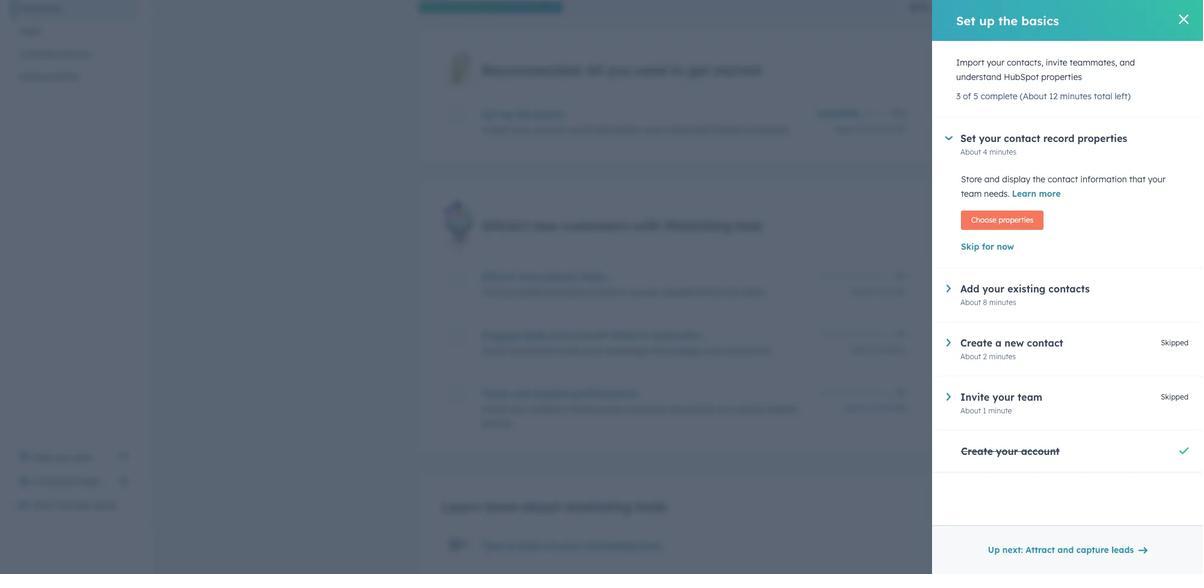 Task type: describe. For each thing, give the bounding box(es) containing it.
contact inside store and display the contact information that your team needs.
[[1048, 174, 1079, 185]]

create your account
[[962, 446, 1060, 458]]

7
[[874, 288, 877, 297]]

0% for engage leads and convert them to customers
[[896, 330, 906, 339]]

invite for invite your team
[[34, 477, 57, 487]]

4 inside set your contact record properties about 4 minutes
[[984, 148, 988, 157]]

you
[[607, 62, 631, 79]]

forms
[[594, 288, 617, 299]]

(cms)
[[54, 72, 77, 83]]

start overview demo
[[34, 501, 117, 512]]

contacts
[[1049, 283, 1090, 295]]

22
[[870, 405, 877, 414]]

existing
[[1008, 283, 1046, 295]]

up for set up the basics
[[980, 13, 995, 28]]

the inside store and display the contact information that your team needs.
[[1033, 174, 1046, 185]]

1 vertical spatial 4
[[873, 346, 877, 355]]

sales
[[19, 26, 40, 37]]

professional-
[[511, 288, 563, 299]]

about inside create a new contact about 2 minutes
[[961, 352, 982, 362]]

customer service button
[[12, 43, 135, 66]]

create down 1
[[962, 446, 994, 458]]

invite inside the set up the basics import your contacts, invite teammates, and understand hubspot properties
[[572, 125, 594, 136]]

3
[[957, 91, 961, 102]]

0 vertical spatial tools
[[636, 499, 667, 516]]

sales button
[[12, 20, 135, 43]]

set up the basics import your contacts, invite teammates, and understand hubspot properties
[[482, 109, 789, 136]]

properties inside set your contact record properties about 4 minutes
[[1078, 133, 1128, 145]]

and inside up next: attract and capture leads button
[[1058, 545, 1074, 556]]

attract and capture leads button
[[482, 271, 809, 283]]

hubspot inside import your contacts, invite teammates, and understand hubspot properties
[[1004, 72, 1040, 83]]

view your plan
[[34, 452, 92, 463]]

set up the basics button
[[482, 109, 809, 121]]

tracking
[[567, 405, 600, 415]]

minutes inside set your contact record properties about 4 minutes
[[990, 148, 1017, 157]]

set for set up the basics
[[957, 13, 976, 28]]

ready
[[557, 346, 580, 357]]

caret image for invite
[[947, 393, 951, 401]]

about down [object object] complete progress bar
[[834, 125, 855, 134]]

teammates, inside import your contacts, invite teammates, and understand hubspot properties
[[1070, 57, 1118, 68]]

leads inside engage leads and convert them to customers create conversion-ready email campaigns and engage your contact lists
[[522, 330, 548, 342]]

take a demo of your marketing tools
[[482, 541, 662, 553]]

8
[[984, 298, 988, 307]]

learn
[[644, 405, 663, 415]]

recommended:
[[482, 62, 583, 79]]

about inside set your contact record properties about 4 minutes
[[961, 148, 982, 157]]

import inside import your contacts, invite teammates, and understand hubspot properties
[[957, 57, 985, 68]]

website inside track and analyze performance install your hubspot tracking code, and learn more about your visitors' website activity
[[767, 405, 798, 415]]

website (cms) button
[[12, 66, 135, 89]]

basics for set up the basics import your contacts, invite teammates, and understand hubspot properties
[[534, 109, 565, 121]]

now
[[997, 242, 1015, 252]]

and inside import your contacts, invite teammates, and understand hubspot properties
[[1120, 57, 1136, 68]]

total
[[1095, 91, 1113, 102]]

them
[[612, 330, 636, 342]]

skip for now button
[[962, 240, 1175, 254]]

5
[[974, 91, 979, 102]]

needs.
[[985, 189, 1010, 199]]

your marketing tools progress progress bar
[[418, 1, 563, 13]]

into
[[726, 288, 741, 299]]

record
[[1044, 133, 1075, 145]]

demo for overview
[[94, 501, 117, 512]]

account
[[1022, 446, 1060, 458]]

understand inside the set up the basics import your contacts, invite teammates, and understand hubspot properties
[[664, 125, 709, 136]]

take a demo of your marketing tools link
[[482, 541, 662, 553]]

and inside the set up the basics import your contacts, invite teammates, and understand hubspot properties
[[646, 125, 661, 136]]

need
[[635, 62, 667, 79]]

contacts, inside the set up the basics import your contacts, invite teammates, and understand hubspot properties
[[533, 125, 570, 136]]

3 of 5 complete (about 12 minutes total left)
[[957, 91, 1131, 102]]

convert inside engage leads and convert them to customers create conversion-ready email campaigns and engage your contact lists
[[572, 330, 609, 342]]

conversion-
[[511, 346, 557, 357]]

about 7 minutes
[[851, 288, 906, 297]]

attract and capture leads create professional-looking forms to convert website visitors into leads
[[482, 271, 765, 299]]

learn for learn more
[[1013, 189, 1037, 199]]

0 vertical spatial customers
[[562, 218, 629, 235]]

all
[[587, 62, 603, 79]]

set your contact record properties about 4 minutes
[[961, 133, 1128, 157]]

team inside store and display the contact information that your team needs.
[[962, 189, 982, 199]]

your inside the set up the basics import your contacts, invite teammates, and understand hubspot properties
[[513, 125, 531, 136]]

capture inside attract and capture leads create professional-looking forms to convert website visitors into leads
[[540, 271, 578, 283]]

create inside engage leads and convert them to customers create conversion-ready email campaigns and engage your contact lists
[[482, 346, 509, 357]]

link opens in a new window image
[[119, 453, 128, 462]]

visitors
[[695, 288, 723, 299]]

0% for attract and capture leads
[[896, 272, 906, 281]]

marketing button
[[12, 0, 135, 20]]

leads inside button
[[1112, 545, 1135, 556]]

more inside track and analyze performance install your hubspot tracking code, and learn more about your visitors' website activity
[[666, 405, 686, 415]]

up for set up the basics import your contacts, invite teammates, and understand hubspot properties
[[501, 109, 513, 121]]

website inside attract and capture leads create professional-looking forms to convert website visitors into leads
[[662, 288, 693, 299]]

view your plan link
[[12, 446, 135, 470]]

understand inside import your contacts, invite teammates, and understand hubspot properties
[[957, 72, 1002, 83]]

recommended: all you need to get started
[[482, 62, 761, 79]]

started
[[714, 62, 761, 79]]

the for set up the basics
[[999, 13, 1018, 28]]

invite for invite your team about 1 minute
[[961, 392, 990, 404]]

skipped for invite your team
[[1162, 393, 1189, 402]]

and inside attract and capture leads create professional-looking forms to convert website visitors into leads
[[519, 271, 537, 283]]

about 4 minutes
[[850, 346, 906, 355]]

left)
[[1115, 91, 1131, 102]]

contact inside create a new contact about 2 minutes
[[1028, 337, 1064, 349]]

caret image for create
[[947, 339, 951, 347]]

0 horizontal spatial new
[[532, 218, 558, 235]]

choose properties
[[972, 216, 1034, 225]]

1 vertical spatial tools
[[638, 541, 662, 553]]

capture inside up next: attract and capture leads button
[[1077, 545, 1110, 556]]

looking
[[563, 288, 592, 299]]

marketing inside button
[[19, 3, 59, 14]]

engage leads and convert them to customers button
[[482, 330, 809, 342]]

0 horizontal spatial about
[[522, 499, 560, 516]]

1
[[984, 407, 987, 416]]

and right track
[[512, 388, 531, 400]]

learn more about marketing tools
[[443, 499, 667, 516]]

30%
[[910, 1, 931, 13]]

engage leads and convert them to customers create conversion-ready email campaigns and engage your contact lists
[[482, 330, 772, 357]]

lists
[[756, 346, 772, 357]]

track
[[482, 388, 509, 400]]

visitors'
[[735, 405, 765, 415]]

email
[[583, 346, 604, 357]]

team for invite your team
[[79, 477, 100, 487]]

take
[[482, 541, 505, 553]]

the for set up the basics import your contacts, invite teammates, and understand hubspot properties
[[516, 109, 532, 121]]

skip for now
[[962, 242, 1015, 252]]

and inside store and display the contact information that your team needs.
[[985, 174, 1000, 185]]

caret image for set
[[946, 136, 953, 140]]

view
[[34, 452, 53, 463]]

activity
[[482, 419, 512, 430]]

website (cms)
[[19, 72, 77, 83]]

0 vertical spatial marketing
[[564, 499, 632, 516]]

and up ready
[[551, 330, 569, 342]]

display
[[1003, 174, 1031, 185]]

customer service
[[19, 49, 89, 60]]

customer
[[19, 49, 58, 60]]

complete
[[981, 91, 1018, 102]]



Task type: vqa. For each thing, say whether or not it's contained in the screenshot.
The to the middle
yes



Task type: locate. For each thing, give the bounding box(es) containing it.
0 vertical spatial basics
[[1022, 13, 1060, 28]]

your inside invite your team about 1 minute
[[993, 392, 1015, 404]]

caret image
[[946, 136, 953, 140], [947, 393, 951, 401]]

contacts, inside import your contacts, invite teammates, and understand hubspot properties
[[1007, 57, 1044, 68]]

2 vertical spatial attract
[[1026, 545, 1056, 556]]

to inside engage leads and convert them to customers create conversion-ready email campaigns and engage your contact lists
[[639, 330, 649, 342]]

1 vertical spatial more
[[666, 405, 686, 415]]

your inside the "invite your team" button
[[59, 477, 77, 487]]

hubspot inside track and analyze performance install your hubspot tracking code, and learn more about your visitors' website activity
[[530, 405, 565, 415]]

more right learn
[[666, 405, 686, 415]]

2 caret image from the top
[[947, 339, 951, 347]]

basics inside the set up the basics import your contacts, invite teammates, and understand hubspot properties
[[534, 109, 565, 121]]

basics for set up the basics
[[1022, 13, 1060, 28]]

about right learn
[[689, 405, 712, 415]]

customers
[[562, 218, 629, 235], [652, 330, 702, 342]]

teammates, up total
[[1070, 57, 1118, 68]]

3 0% from the top
[[896, 389, 906, 398]]

0 horizontal spatial customers
[[562, 218, 629, 235]]

a down add your existing contacts about 8 minutes
[[996, 337, 1002, 349]]

skip
[[962, 242, 980, 252]]

to inside attract and capture leads create professional-looking forms to convert website visitors into leads
[[619, 288, 628, 299]]

1 vertical spatial teammates,
[[596, 125, 644, 136]]

team down create a new contact about 2 minutes
[[1018, 392, 1043, 404]]

invite inside invite your team about 1 minute
[[961, 392, 990, 404]]

learn more
[[1013, 189, 1061, 199]]

and down engage leads and convert them to customers button
[[653, 346, 669, 357]]

1 0% from the top
[[896, 272, 906, 281]]

track and analyze performance button
[[482, 388, 809, 400]]

0 vertical spatial to
[[671, 62, 685, 79]]

1 horizontal spatial of
[[964, 91, 972, 102]]

1 vertical spatial website
[[767, 405, 798, 415]]

create left professional-
[[482, 288, 509, 299]]

service
[[60, 49, 89, 60]]

about inside add your existing contacts about 8 minutes
[[961, 298, 982, 307]]

convert up email at the bottom of page
[[572, 330, 609, 342]]

0 horizontal spatial team
[[79, 477, 100, 487]]

invite inside button
[[34, 477, 57, 487]]

0 horizontal spatial contacts,
[[533, 125, 570, 136]]

basics
[[1022, 13, 1060, 28], [534, 109, 565, 121]]

up
[[989, 545, 1001, 556]]

invite your team button
[[12, 470, 135, 494]]

marketing left hub
[[665, 218, 732, 235]]

to right the them
[[639, 330, 649, 342]]

0 vertical spatial attract
[[482, 218, 528, 235]]

1 vertical spatial customers
[[652, 330, 702, 342]]

0 vertical spatial convert
[[630, 288, 660, 299]]

a right take
[[508, 541, 514, 553]]

12 inside 'set up the basics' dialog
[[1050, 91, 1058, 102]]

invite your team about 1 minute
[[961, 392, 1043, 416]]

1 vertical spatial learn
[[443, 499, 480, 516]]

properties inside import your contacts, invite teammates, and understand hubspot properties
[[1042, 72, 1083, 83]]

60%
[[892, 109, 906, 118]]

about left 22 on the right of the page
[[847, 405, 868, 414]]

for
[[983, 242, 995, 252]]

the inside the set up the basics import your contacts, invite teammates, and understand hubspot properties
[[516, 109, 532, 121]]

2 vertical spatial more
[[484, 499, 518, 516]]

customers left with
[[562, 218, 629, 235]]

start overview demo link
[[12, 494, 135, 518]]

0 vertical spatial new
[[532, 218, 558, 235]]

0 horizontal spatial teammates,
[[596, 125, 644, 136]]

basics up import your contacts, invite teammates, and understand hubspot properties
[[1022, 13, 1060, 28]]

0 vertical spatial skipped
[[1162, 339, 1189, 348]]

learn more button
[[1013, 187, 1061, 201]]

1 horizontal spatial customers
[[652, 330, 702, 342]]

2 horizontal spatial more
[[1040, 189, 1061, 199]]

with
[[633, 218, 661, 235]]

1 vertical spatial import
[[482, 125, 511, 136]]

2 horizontal spatial to
[[671, 62, 685, 79]]

2 skipped from the top
[[1162, 393, 1189, 402]]

engage
[[482, 330, 519, 342]]

create
[[482, 288, 509, 299], [961, 337, 993, 349], [482, 346, 509, 357], [962, 446, 994, 458]]

add your existing contacts about 8 minutes
[[961, 283, 1090, 307]]

new inside create a new contact about 2 minutes
[[1005, 337, 1025, 349]]

minutes left left
[[866, 125, 893, 134]]

12
[[1050, 91, 1058, 102], [857, 125, 864, 134]]

1 horizontal spatial the
[[999, 13, 1018, 28]]

0 vertical spatial up
[[980, 13, 995, 28]]

capture
[[540, 271, 578, 283], [1077, 545, 1110, 556]]

0 horizontal spatial demo
[[94, 501, 117, 512]]

and up professional-
[[519, 271, 537, 283]]

about down add
[[961, 298, 982, 307]]

convert inside attract and capture leads create professional-looking forms to convert website visitors into leads
[[630, 288, 660, 299]]

your inside set your contact record properties about 4 minutes
[[979, 133, 1002, 145]]

0%
[[896, 272, 906, 281], [896, 330, 906, 339], [896, 389, 906, 398]]

(about
[[1020, 91, 1048, 102]]

caret image
[[947, 285, 951, 293], [947, 339, 951, 347]]

1 skipped from the top
[[1162, 339, 1189, 348]]

1 horizontal spatial hubspot
[[711, 125, 746, 136]]

0 horizontal spatial convert
[[572, 330, 609, 342]]

1 vertical spatial skipped
[[1162, 393, 1189, 402]]

0 vertical spatial team
[[962, 189, 982, 199]]

understand
[[957, 72, 1002, 83], [664, 125, 709, 136]]

about left 2
[[961, 352, 982, 362]]

about inside invite your team about 1 minute
[[961, 407, 982, 416]]

minutes right 22 on the right of the page
[[879, 405, 906, 414]]

set for set up the basics import your contacts, invite teammates, and understand hubspot properties
[[482, 109, 498, 121]]

up inside dialog
[[980, 13, 995, 28]]

about up take a demo of your marketing tools
[[522, 499, 560, 516]]

1 vertical spatial to
[[619, 288, 628, 299]]

4 down 7
[[873, 346, 877, 355]]

start
[[34, 501, 54, 512]]

a inside create a new contact about 2 minutes
[[996, 337, 1002, 349]]

about left 7
[[851, 288, 872, 297]]

contact left record
[[1005, 133, 1041, 145]]

2 horizontal spatial team
[[1018, 392, 1043, 404]]

1 horizontal spatial team
[[962, 189, 982, 199]]

marketing up sales
[[19, 3, 59, 14]]

minutes up the display
[[990, 148, 1017, 157]]

set for set your contact record properties about 4 minutes
[[961, 133, 977, 145]]

about
[[834, 125, 855, 134], [961, 148, 982, 157], [851, 288, 872, 297], [961, 298, 982, 307], [850, 346, 871, 355], [961, 352, 982, 362], [847, 405, 868, 414], [961, 407, 982, 416]]

create inside attract and capture leads create professional-looking forms to convert website visitors into leads
[[482, 288, 509, 299]]

0 vertical spatial understand
[[957, 72, 1002, 83]]

minutes inside create a new contact about 2 minutes
[[990, 352, 1017, 362]]

1 vertical spatial team
[[1018, 392, 1043, 404]]

teammates, inside the set up the basics import your contacts, invite teammates, and understand hubspot properties
[[596, 125, 644, 136]]

and right next:
[[1058, 545, 1074, 556]]

0 vertical spatial demo
[[94, 501, 117, 512]]

website left visitors
[[662, 288, 693, 299]]

code,
[[602, 405, 624, 415]]

up next: attract and capture leads button
[[981, 539, 1156, 563]]

set inside the set up the basics import your contacts, invite teammates, and understand hubspot properties
[[482, 109, 498, 121]]

understand up 5
[[957, 72, 1002, 83]]

skipped for create a new contact
[[1162, 339, 1189, 348]]

0 horizontal spatial website
[[662, 288, 693, 299]]

0% up the about 4 minutes
[[896, 330, 906, 339]]

1 horizontal spatial basics
[[1022, 13, 1060, 28]]

about
[[689, 405, 712, 415], [522, 499, 560, 516]]

understand down set up the basics button
[[664, 125, 709, 136]]

demo right take
[[517, 541, 544, 553]]

1 vertical spatial new
[[1005, 337, 1025, 349]]

0 horizontal spatial understand
[[664, 125, 709, 136]]

invite
[[961, 392, 990, 404], [34, 477, 57, 487]]

and down set up the basics button
[[646, 125, 661, 136]]

[object object] complete progress bar
[[816, 112, 859, 116]]

performance
[[574, 388, 637, 400]]

your inside import your contacts, invite teammates, and understand hubspot properties
[[987, 57, 1005, 68]]

basics inside 'set up the basics' dialog
[[1022, 13, 1060, 28]]

1 vertical spatial up
[[501, 109, 513, 121]]

minute
[[989, 407, 1013, 416]]

0 horizontal spatial 12
[[857, 125, 864, 134]]

minutes down about 7 minutes
[[879, 346, 906, 355]]

more down set your contact record properties about 4 minutes
[[1040, 189, 1061, 199]]

0 vertical spatial caret image
[[947, 285, 951, 293]]

team for invite your team about 1 minute
[[1018, 392, 1043, 404]]

contact inside set your contact record properties about 4 minutes
[[1005, 133, 1041, 145]]

leads
[[581, 271, 606, 283], [743, 288, 765, 299], [522, 330, 548, 342], [1112, 545, 1135, 556]]

choose
[[972, 216, 997, 225]]

website right visitors'
[[767, 405, 798, 415]]

set up the basics dialog
[[933, 0, 1204, 575]]

team inside invite your team about 1 minute
[[1018, 392, 1043, 404]]

1 vertical spatial 12
[[857, 125, 864, 134]]

0 horizontal spatial marketing
[[19, 3, 59, 14]]

0 horizontal spatial of
[[547, 541, 557, 553]]

a for take
[[508, 541, 514, 553]]

overview
[[56, 501, 92, 512]]

import inside the set up the basics import your contacts, invite teammates, and understand hubspot properties
[[482, 125, 511, 136]]

1 vertical spatial marketing
[[585, 541, 635, 553]]

about left 1
[[961, 407, 982, 416]]

2 vertical spatial 0%
[[896, 389, 906, 398]]

analyze
[[534, 388, 571, 400]]

1 horizontal spatial website
[[767, 405, 798, 415]]

more
[[1040, 189, 1061, 199], [666, 405, 686, 415], [484, 499, 518, 516]]

a for create
[[996, 337, 1002, 349]]

about up store
[[961, 148, 982, 157]]

minutes
[[1061, 91, 1092, 102], [866, 125, 893, 134], [990, 148, 1017, 157], [879, 288, 906, 297], [990, 298, 1017, 307], [879, 346, 906, 355], [990, 352, 1017, 362], [879, 405, 906, 414]]

team down store
[[962, 189, 982, 199]]

1 vertical spatial convert
[[572, 330, 609, 342]]

0% up about 22 minutes
[[896, 389, 906, 398]]

0 horizontal spatial import
[[482, 125, 511, 136]]

to
[[671, 62, 685, 79], [619, 288, 628, 299], [639, 330, 649, 342]]

set up the basics
[[957, 13, 1060, 28]]

engage
[[671, 346, 701, 357]]

learn inside button
[[1013, 189, 1037, 199]]

4 up needs.
[[984, 148, 988, 157]]

0 vertical spatial 0%
[[896, 272, 906, 281]]

2 vertical spatial to
[[639, 330, 649, 342]]

of down learn more about marketing tools in the bottom of the page
[[547, 541, 557, 553]]

contact left lists
[[724, 346, 754, 357]]

team inside button
[[79, 477, 100, 487]]

minutes right 8
[[990, 298, 1017, 307]]

0% up about 7 minutes
[[896, 272, 906, 281]]

1 caret image from the top
[[947, 285, 951, 293]]

team down plan
[[79, 477, 100, 487]]

1 vertical spatial of
[[547, 541, 557, 553]]

import your contacts, invite teammates, and understand hubspot properties
[[957, 57, 1136, 83]]

minutes left total
[[1061, 91, 1092, 102]]

0 vertical spatial a
[[996, 337, 1002, 349]]

0 vertical spatial learn
[[1013, 189, 1037, 199]]

2 vertical spatial team
[[79, 477, 100, 487]]

attract inside button
[[1026, 545, 1056, 556]]

hubspot
[[1004, 72, 1040, 83], [711, 125, 746, 136], [530, 405, 565, 415]]

1 horizontal spatial understand
[[957, 72, 1002, 83]]

your inside add your existing contacts about 8 minutes
[[983, 283, 1005, 295]]

more for learn more about marketing tools
[[484, 499, 518, 516]]

1 horizontal spatial import
[[957, 57, 985, 68]]

teammates, down set up the basics button
[[596, 125, 644, 136]]

properties
[[1042, 72, 1083, 83], [749, 125, 789, 136], [1078, 133, 1128, 145], [999, 216, 1034, 225]]

more for learn more
[[1040, 189, 1061, 199]]

hub
[[736, 218, 763, 235]]

1 vertical spatial about
[[522, 499, 560, 516]]

1 horizontal spatial learn
[[1013, 189, 1037, 199]]

1 vertical spatial attract
[[482, 271, 516, 283]]

minutes right 7
[[879, 288, 906, 297]]

a
[[996, 337, 1002, 349], [508, 541, 514, 553]]

convert down the attract and capture leads button at the top of page
[[630, 288, 660, 299]]

to right forms
[[619, 288, 628, 299]]

customers inside engage leads and convert them to customers create conversion-ready email campaigns and engage your contact lists
[[652, 330, 702, 342]]

hubspot inside the set up the basics import your contacts, invite teammates, and understand hubspot properties
[[711, 125, 746, 136]]

left
[[895, 125, 906, 134]]

to left the get
[[671, 62, 685, 79]]

1 horizontal spatial contacts,
[[1007, 57, 1044, 68]]

2 horizontal spatial hubspot
[[1004, 72, 1040, 83]]

attract for attract and capture leads create professional-looking forms to convert website visitors into leads
[[482, 271, 516, 283]]

0 vertical spatial more
[[1040, 189, 1061, 199]]

customers up the engage
[[652, 330, 702, 342]]

about 22 minutes
[[847, 405, 906, 414]]

contact up learn more on the right top of page
[[1048, 174, 1079, 185]]

minutes inside add your existing contacts about 8 minutes
[[990, 298, 1017, 307]]

demo right 'overview' on the left bottom of the page
[[94, 501, 117, 512]]

1 horizontal spatial a
[[996, 337, 1002, 349]]

0 vertical spatial set
[[957, 13, 976, 28]]

invite your team
[[34, 477, 100, 487]]

0 vertical spatial caret image
[[946, 136, 953, 140]]

the
[[999, 13, 1018, 28], [516, 109, 532, 121], [1033, 174, 1046, 185]]

1 horizontal spatial convert
[[630, 288, 660, 299]]

demo
[[94, 501, 117, 512], [517, 541, 544, 553]]

that
[[1130, 174, 1146, 185]]

attract
[[482, 218, 528, 235], [482, 271, 516, 283], [1026, 545, 1056, 556]]

more inside learn more button
[[1040, 189, 1061, 199]]

more up take
[[484, 499, 518, 516]]

set inside set your contact record properties about 4 minutes
[[961, 133, 977, 145]]

1 vertical spatial set
[[482, 109, 498, 121]]

your inside view your plan link
[[55, 452, 73, 463]]

caret image for add
[[947, 285, 951, 293]]

contact inside engage leads and convert them to customers create conversion-ready email campaigns and engage your contact lists
[[724, 346, 754, 357]]

0 vertical spatial teammates,
[[1070, 57, 1118, 68]]

and up "left)" at the right
[[1120, 57, 1136, 68]]

campaigns
[[607, 346, 651, 357]]

attract new customers with marketing hub
[[482, 218, 763, 235]]

1 vertical spatial understand
[[664, 125, 709, 136]]

demo for a
[[517, 541, 544, 553]]

import
[[957, 57, 985, 68], [482, 125, 511, 136]]

0 horizontal spatial the
[[516, 109, 532, 121]]

create down engage
[[482, 346, 509, 357]]

website
[[662, 288, 693, 299], [767, 405, 798, 415]]

add
[[961, 283, 980, 295]]

plan
[[75, 452, 92, 463]]

of inside 'set up the basics' dialog
[[964, 91, 972, 102]]

create up 2
[[961, 337, 993, 349]]

1 vertical spatial the
[[516, 109, 532, 121]]

1 horizontal spatial invite
[[961, 392, 990, 404]]

1 vertical spatial 0%
[[896, 330, 906, 339]]

invite up 1
[[961, 392, 990, 404]]

0 vertical spatial 12
[[1050, 91, 1058, 102]]

contact down add your existing contacts about 8 minutes
[[1028, 337, 1064, 349]]

0 vertical spatial marketing
[[19, 3, 59, 14]]

1 horizontal spatial new
[[1005, 337, 1025, 349]]

about up 22 on the right of the page
[[850, 346, 871, 355]]

1 horizontal spatial 12
[[1050, 91, 1058, 102]]

2 horizontal spatial the
[[1033, 174, 1046, 185]]

install
[[482, 405, 507, 415]]

0% for track and analyze performance
[[896, 389, 906, 398]]

1 horizontal spatial to
[[639, 330, 649, 342]]

0 horizontal spatial up
[[501, 109, 513, 121]]

12 right (about
[[1050, 91, 1058, 102]]

of right '3'
[[964, 91, 972, 102]]

0 vertical spatial hubspot
[[1004, 72, 1040, 83]]

1 horizontal spatial demo
[[517, 541, 544, 553]]

up next: attract and capture leads
[[989, 545, 1135, 556]]

learn for learn more about marketing tools
[[443, 499, 480, 516]]

next:
[[1003, 545, 1024, 556]]

and up needs.
[[985, 174, 1000, 185]]

about inside track and analyze performance install your hubspot tracking code, and learn more about your visitors' website activity
[[689, 405, 712, 415]]

close image
[[1180, 14, 1189, 24]]

1 horizontal spatial more
[[666, 405, 686, 415]]

your inside engage leads and convert them to customers create conversion-ready email campaigns and engage your contact lists
[[703, 346, 721, 357]]

1 vertical spatial marketing
[[665, 218, 732, 235]]

2
[[984, 352, 988, 362]]

create inside create a new contact about 2 minutes
[[961, 337, 993, 349]]

0 horizontal spatial capture
[[540, 271, 578, 283]]

store
[[962, 174, 983, 185]]

up
[[980, 13, 995, 28], [501, 109, 513, 121]]

choose properties link
[[962, 211, 1044, 230]]

0 horizontal spatial learn
[[443, 499, 480, 516]]

0 horizontal spatial invite
[[34, 477, 57, 487]]

12 down [object object] complete progress bar
[[857, 125, 864, 134]]

your inside store and display the contact information that your team needs.
[[1149, 174, 1166, 185]]

0 vertical spatial website
[[662, 288, 693, 299]]

basics down "recommended:"
[[534, 109, 565, 121]]

team
[[962, 189, 982, 199], [1018, 392, 1043, 404], [79, 477, 100, 487]]

1 vertical spatial invite
[[34, 477, 57, 487]]

link opens in a new window image
[[119, 451, 128, 465]]

1 vertical spatial basics
[[534, 109, 565, 121]]

1 vertical spatial hubspot
[[711, 125, 746, 136]]

0 horizontal spatial more
[[484, 499, 518, 516]]

attract for attract new customers with marketing hub
[[482, 218, 528, 235]]

2 vertical spatial the
[[1033, 174, 1046, 185]]

and down track and analyze performance 'button' at bottom
[[626, 405, 641, 415]]

1 vertical spatial caret image
[[947, 339, 951, 347]]

invite up start
[[34, 477, 57, 487]]

up inside the set up the basics import your contacts, invite teammates, and understand hubspot properties
[[501, 109, 513, 121]]

minutes right 2
[[990, 352, 1017, 362]]

2 0% from the top
[[896, 330, 906, 339]]

properties inside the set up the basics import your contacts, invite teammates, and understand hubspot properties
[[749, 125, 789, 136]]

0 vertical spatial 4
[[984, 148, 988, 157]]

invite inside import your contacts, invite teammates, and understand hubspot properties
[[1046, 57, 1068, 68]]

track and analyze performance install your hubspot tracking code, and learn more about your visitors' website activity
[[482, 388, 798, 430]]

create a new contact about 2 minutes
[[961, 337, 1064, 362]]

0 vertical spatial capture
[[540, 271, 578, 283]]

1 horizontal spatial up
[[980, 13, 995, 28]]

attract inside attract and capture leads create professional-looking forms to convert website visitors into leads
[[482, 271, 516, 283]]



